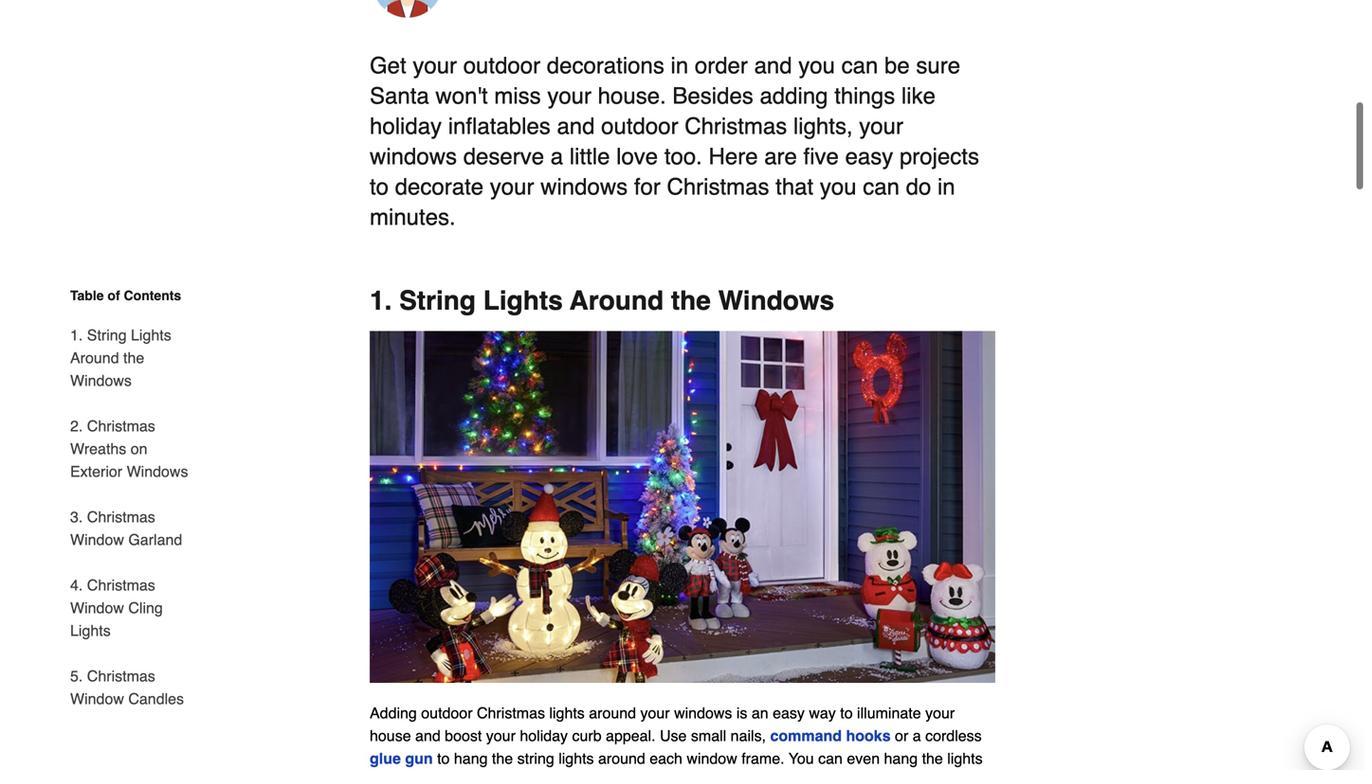 Task type: describe. For each thing, give the bounding box(es) containing it.
string inside table of contents element
[[87, 327, 127, 344]]

window for 5.
[[70, 691, 124, 708]]

christmas down here
[[667, 174, 769, 200]]

4. christmas window cling lights
[[70, 577, 163, 640]]

illuminate
[[857, 705, 921, 723]]

windows inside adding outdoor christmas lights around your windows is an easy way to illuminate your house and boost your holiday curb appeal. use small nails,
[[674, 705, 732, 723]]

even
[[847, 751, 880, 768]]

command hooks link
[[770, 728, 891, 746]]

get your outdoor decorations in order and you can be sure santa won't miss your house. besides adding things like holiday inflatables and outdoor christmas lights, your windows deserve a little love too. here are five easy projects to decorate your windows for christmas that you can do in minutes.
[[370, 53, 979, 231]]

windows for the 2. christmas wreaths on exterior windows link
[[127, 463, 188, 481]]

do
[[906, 174, 931, 200]]

christmas inside 3. christmas window garland
[[87, 509, 155, 526]]

0 vertical spatial outdoor
[[463, 53, 541, 79]]

glue
[[370, 751, 401, 768]]

3. christmas window garland
[[70, 509, 182, 549]]

1 horizontal spatial 1.
[[370, 286, 392, 316]]

nails,
[[731, 728, 766, 746]]

a inside command hooks or a cordless glue gun
[[913, 728, 921, 746]]

is
[[737, 705, 748, 723]]

garland
[[128, 531, 182, 549]]

candles
[[128, 691, 184, 708]]

miss
[[494, 83, 541, 109]]

to inside adding outdoor christmas lights around your windows is an easy way to illuminate your house and boost your holiday curb appeal. use small nails,
[[840, 705, 853, 723]]

can inside to hang the string lights around each window frame. you can even hang the lights
[[818, 751, 843, 768]]

lights,
[[794, 113, 853, 140]]

you
[[789, 751, 814, 768]]

here
[[709, 144, 758, 170]]

lights down cordless
[[947, 751, 983, 768]]

holiday inside adding outdoor christmas lights around your windows is an easy way to illuminate your house and boost your holiday curb appeal. use small nails,
[[520, 728, 568, 746]]

besides
[[673, 83, 754, 109]]

1. string lights around the windows inside 1. string lights around the windows link
[[70, 327, 171, 390]]

0 horizontal spatial windows
[[370, 144, 457, 170]]

0 vertical spatial in
[[671, 53, 689, 79]]

lights inside adding outdoor christmas lights around your windows is an easy way to illuminate your house and boost your holiday curb appeal. use small nails,
[[549, 705, 585, 723]]

lights inside 4. christmas window cling lights
[[70, 622, 111, 640]]

sure
[[916, 53, 961, 79]]

love
[[616, 144, 658, 170]]

1 horizontal spatial string
[[399, 286, 476, 316]]

christmas inside 5. christmas window candles
[[87, 668, 155, 686]]

gun
[[405, 751, 433, 768]]

command hooks or a cordless glue gun
[[370, 728, 982, 768]]

3.
[[70, 509, 83, 526]]

minutes.
[[370, 204, 456, 231]]

house
[[370, 728, 411, 746]]

5. christmas window candles
[[70, 668, 184, 708]]

1 vertical spatial and
[[557, 113, 595, 140]]

window for 3.
[[70, 531, 124, 549]]

0 vertical spatial you
[[799, 53, 835, 79]]

boost
[[445, 728, 482, 746]]

1 vertical spatial windows
[[541, 174, 628, 200]]

window
[[687, 751, 737, 768]]

table of contents
[[70, 288, 181, 303]]

wreaths
[[70, 440, 126, 458]]

hooks
[[846, 728, 891, 746]]

your down the things
[[859, 113, 904, 140]]

curb
[[572, 728, 602, 746]]

on
[[131, 440, 147, 458]]

outdoor inside adding outdoor christmas lights around your windows is an easy way to illuminate your house and boost your holiday curb appeal. use small nails,
[[421, 705, 473, 723]]

your right boost
[[486, 728, 516, 746]]

order
[[695, 53, 748, 79]]

santa
[[370, 83, 429, 109]]

adding outdoor christmas lights around your windows is an easy way to illuminate your house and boost your holiday curb appeal. use small nails,
[[370, 705, 955, 746]]

five
[[804, 144, 839, 170]]

5. christmas window candles link
[[70, 654, 197, 711]]

2. christmas wreaths on exterior windows
[[70, 418, 188, 481]]

1 horizontal spatial lights
[[131, 327, 171, 344]]

decorate
[[395, 174, 484, 200]]

1 vertical spatial in
[[938, 174, 955, 200]]

window for 4.
[[70, 600, 124, 617]]

little
[[570, 144, 610, 170]]

adding
[[370, 705, 417, 723]]

christmas up here
[[685, 113, 787, 140]]

contents
[[124, 288, 181, 303]]

1. string lights around the windows link
[[70, 313, 197, 404]]



Task type: vqa. For each thing, say whether or not it's contained in the screenshot.
ft in the Dundee Deco Falkirk McGowen 35.5-sq ft Brown, Red, Grey, Sepia Vinyl Paintable Textured Wood Self- adhesive Peel and Stick Wallpaper
no



Task type: locate. For each thing, give the bounding box(es) containing it.
1. inside 1. string lights around the windows link
[[70, 327, 83, 344]]

a right or
[[913, 728, 921, 746]]

1 horizontal spatial easy
[[845, 144, 893, 170]]

can left "do"
[[863, 174, 900, 200]]

and
[[754, 53, 792, 79], [557, 113, 595, 140], [415, 728, 441, 746]]

1.
[[370, 286, 392, 316], [70, 327, 83, 344]]

windows up decorate
[[370, 144, 457, 170]]

for
[[634, 174, 661, 200]]

0 horizontal spatial holiday
[[370, 113, 442, 140]]

won't
[[436, 83, 488, 109]]

to
[[370, 174, 389, 200], [840, 705, 853, 723], [437, 751, 450, 768]]

1 vertical spatial 1.
[[70, 327, 83, 344]]

0 vertical spatial holiday
[[370, 113, 442, 140]]

get
[[370, 53, 406, 79]]

and up adding
[[754, 53, 792, 79]]

of
[[108, 288, 120, 303]]

1. down minutes.
[[370, 286, 392, 316]]

window inside 3. christmas window garland
[[70, 531, 124, 549]]

outdoor
[[463, 53, 541, 79], [601, 113, 679, 140], [421, 705, 473, 723]]

0 vertical spatial around
[[570, 286, 664, 316]]

table of contents element
[[55, 286, 197, 711]]

window down 5.
[[70, 691, 124, 708]]

to right way at the right bottom of the page
[[840, 705, 853, 723]]

1 vertical spatial to
[[840, 705, 853, 723]]

2 vertical spatial windows
[[127, 463, 188, 481]]

1. down table
[[70, 327, 83, 344]]

can down command hooks link in the right of the page
[[818, 751, 843, 768]]

your up "won't"
[[413, 53, 457, 79]]

windows
[[370, 144, 457, 170], [541, 174, 628, 200], [674, 705, 732, 723]]

0 vertical spatial string
[[399, 286, 476, 316]]

way
[[809, 705, 836, 723]]

like
[[902, 83, 936, 109]]

easy inside get your outdoor decorations in order and you can be sure santa won't miss your house. besides adding things like holiday inflatables and outdoor christmas lights, your windows deserve a little love too. here are five easy projects to decorate your windows for christmas that you can do in minutes.
[[845, 144, 893, 170]]

2 vertical spatial windows
[[674, 705, 732, 723]]

decorations
[[547, 53, 665, 79]]

adding
[[760, 83, 828, 109]]

1 vertical spatial windows
[[70, 372, 132, 390]]

2. christmas wreaths on exterior windows link
[[70, 404, 197, 495]]

1 hang from the left
[[454, 751, 488, 768]]

0 vertical spatial and
[[754, 53, 792, 79]]

window inside 4. christmas window cling lights
[[70, 600, 124, 617]]

1 horizontal spatial to
[[437, 751, 450, 768]]

0 horizontal spatial 1.
[[70, 327, 83, 344]]

1 horizontal spatial a
[[913, 728, 921, 746]]

outdoor up "love"
[[601, 113, 679, 140]]

string
[[399, 286, 476, 316], [87, 327, 127, 344]]

0 horizontal spatial lights
[[70, 622, 111, 640]]

string down minutes.
[[399, 286, 476, 316]]

string
[[517, 751, 554, 768]]

in left order
[[671, 53, 689, 79]]

appeal.
[[606, 728, 656, 746]]

christmas inside adding outdoor christmas lights around your windows is an easy way to illuminate your house and boost your holiday curb appeal. use small nails,
[[477, 705, 545, 723]]

0 horizontal spatial around
[[70, 349, 119, 367]]

in right "do"
[[938, 174, 955, 200]]

1 window from the top
[[70, 531, 124, 549]]

cordless
[[926, 728, 982, 746]]

to inside get your outdoor decorations in order and you can be sure santa won't miss your house. besides adding things like holiday inflatables and outdoor christmas lights, your windows deserve a little love too. here are five easy projects to decorate your windows for christmas that you can do in minutes.
[[370, 174, 389, 200]]

can
[[842, 53, 878, 79], [863, 174, 900, 200], [818, 751, 843, 768]]

you
[[799, 53, 835, 79], [820, 174, 857, 200]]

lights
[[549, 705, 585, 723], [559, 751, 594, 768], [947, 751, 983, 768]]

your
[[413, 53, 457, 79], [547, 83, 592, 109], [859, 113, 904, 140], [490, 174, 534, 200], [641, 705, 670, 723], [926, 705, 955, 723], [486, 728, 516, 746]]

christmas up garland in the bottom left of the page
[[87, 509, 155, 526]]

0 horizontal spatial a
[[551, 144, 563, 170]]

christmas inside 2. christmas wreaths on exterior windows
[[87, 418, 155, 435]]

1 horizontal spatial hang
[[884, 751, 918, 768]]

1 vertical spatial easy
[[773, 705, 805, 723]]

2 vertical spatial to
[[437, 751, 450, 768]]

the
[[671, 286, 711, 316], [123, 349, 144, 367], [492, 751, 513, 768], [922, 751, 943, 768]]

0 vertical spatial 1. string lights around the windows
[[370, 286, 835, 316]]

christmas
[[685, 113, 787, 140], [667, 174, 769, 200], [87, 418, 155, 435], [87, 509, 155, 526], [87, 577, 155, 595], [87, 668, 155, 686], [477, 705, 545, 723]]

0 horizontal spatial 1. string lights around the windows
[[70, 327, 171, 390]]

outdoor up boost
[[421, 705, 473, 723]]

windows up the "small"
[[674, 705, 732, 723]]

1 vertical spatial 1. string lights around the windows
[[70, 327, 171, 390]]

2.
[[70, 418, 83, 435]]

easy inside adding outdoor christmas lights around your windows is an easy way to illuminate your house and boost your holiday curb appeal. use small nails,
[[773, 705, 805, 723]]

0 vertical spatial a
[[551, 144, 563, 170]]

3. christmas window garland link
[[70, 495, 197, 563]]

lights
[[483, 286, 563, 316], [131, 327, 171, 344], [70, 622, 111, 640]]

that
[[776, 174, 814, 200]]

command
[[770, 728, 842, 746]]

deserve
[[463, 144, 544, 170]]

easy
[[845, 144, 893, 170], [773, 705, 805, 723]]

2 horizontal spatial to
[[840, 705, 853, 723]]

exterior
[[70, 463, 122, 481]]

0 vertical spatial easy
[[845, 144, 893, 170]]

inflatables
[[448, 113, 551, 140]]

projects
[[900, 144, 979, 170]]

holiday
[[370, 113, 442, 140], [520, 728, 568, 746]]

holiday down santa
[[370, 113, 442, 140]]

your down the deserve
[[490, 174, 534, 200]]

0 horizontal spatial string
[[87, 327, 127, 344]]

christmas up on
[[87, 418, 155, 435]]

1. string lights around the windows
[[370, 286, 835, 316], [70, 327, 171, 390]]

1 horizontal spatial in
[[938, 174, 955, 200]]

2 horizontal spatial windows
[[674, 705, 732, 723]]

and inside adding outdoor christmas lights around your windows is an easy way to illuminate your house and boost your holiday curb appeal. use small nails,
[[415, 728, 441, 746]]

2 window from the top
[[70, 600, 124, 617]]

and up gun
[[415, 728, 441, 746]]

christmas up the candles
[[87, 668, 155, 686]]

string down of
[[87, 327, 127, 344]]

things
[[835, 83, 895, 109]]

can up the things
[[842, 53, 878, 79]]

a
[[551, 144, 563, 170], [913, 728, 921, 746]]

2 vertical spatial window
[[70, 691, 124, 708]]

your down the decorations
[[547, 83, 592, 109]]

frame.
[[742, 751, 785, 768]]

too.
[[665, 144, 702, 170]]

christmas up string
[[477, 705, 545, 723]]

a left little
[[551, 144, 563, 170]]

around
[[589, 705, 636, 723], [598, 751, 646, 768]]

small
[[691, 728, 727, 746]]

glue gun link
[[370, 751, 433, 768]]

holiday up string
[[520, 728, 568, 746]]

be
[[885, 53, 910, 79]]

cling
[[128, 600, 163, 617]]

around inside "1. string lights around the windows"
[[70, 349, 119, 367]]

your up cordless
[[926, 705, 955, 723]]

are
[[764, 144, 797, 170]]

0 vertical spatial can
[[842, 53, 878, 79]]

hang
[[454, 751, 488, 768], [884, 751, 918, 768]]

2 horizontal spatial lights
[[483, 286, 563, 316]]

windows for 1. string lights around the windows link
[[70, 372, 132, 390]]

around up appeal.
[[589, 705, 636, 723]]

1 vertical spatial lights
[[131, 327, 171, 344]]

the patio of a house decorated with christmas lights and holiday inflatables. image
[[370, 332, 996, 684]]

1 vertical spatial around
[[70, 349, 119, 367]]

0 vertical spatial windows
[[370, 144, 457, 170]]

or
[[895, 728, 909, 746]]

holiday inside get your outdoor decorations in order and you can be sure santa won't miss your house. besides adding things like holiday inflatables and outdoor christmas lights, your windows deserve a little love too. here are five easy projects to decorate your windows for christmas that you can do in minutes.
[[370, 113, 442, 140]]

you up adding
[[799, 53, 835, 79]]

0 horizontal spatial easy
[[773, 705, 805, 723]]

1 vertical spatial holiday
[[520, 728, 568, 746]]

in
[[671, 53, 689, 79], [938, 174, 955, 200]]

window inside 5. christmas window candles
[[70, 691, 124, 708]]

easy up command
[[773, 705, 805, 723]]

1 horizontal spatial windows
[[541, 174, 628, 200]]

christmas up cling
[[87, 577, 155, 595]]

windows inside 2. christmas wreaths on exterior windows
[[127, 463, 188, 481]]

2 vertical spatial outdoor
[[421, 705, 473, 723]]

0 vertical spatial 1.
[[370, 286, 392, 316]]

1 horizontal spatial holiday
[[520, 728, 568, 746]]

2 vertical spatial can
[[818, 751, 843, 768]]

around
[[570, 286, 664, 316], [70, 349, 119, 367]]

1 horizontal spatial around
[[570, 286, 664, 316]]

1 horizontal spatial and
[[557, 113, 595, 140]]

table
[[70, 288, 104, 303]]

1 vertical spatial string
[[87, 327, 127, 344]]

around inside to hang the string lights around each window frame. you can even hang the lights
[[598, 751, 646, 768]]

christmas inside 4. christmas window cling lights
[[87, 577, 155, 595]]

2 vertical spatial lights
[[70, 622, 111, 640]]

0 vertical spatial around
[[589, 705, 636, 723]]

1 vertical spatial outdoor
[[601, 113, 679, 140]]

a inside get your outdoor decorations in order and you can be sure santa won't miss your house. besides adding things like holiday inflatables and outdoor christmas lights, your windows deserve a little love too. here are five easy projects to decorate your windows for christmas that you can do in minutes.
[[551, 144, 563, 170]]

1 horizontal spatial 1. string lights around the windows
[[370, 286, 835, 316]]

hang down or
[[884, 751, 918, 768]]

windows down little
[[541, 174, 628, 200]]

and up little
[[557, 113, 595, 140]]

you down 'five'
[[820, 174, 857, 200]]

0 vertical spatial windows
[[718, 286, 835, 316]]

easy right 'five'
[[845, 144, 893, 170]]

to up minutes.
[[370, 174, 389, 200]]

to inside to hang the string lights around each window frame. you can even hang the lights
[[437, 751, 450, 768]]

2 horizontal spatial and
[[754, 53, 792, 79]]

outdoor up miss
[[463, 53, 541, 79]]

use
[[660, 728, 687, 746]]

around down appeal.
[[598, 751, 646, 768]]

4. christmas window cling lights link
[[70, 563, 197, 654]]

to hang the string lights around each window frame. you can even hang the lights
[[370, 751, 984, 771]]

4.
[[70, 577, 83, 595]]

0 vertical spatial to
[[370, 174, 389, 200]]

1 vertical spatial can
[[863, 174, 900, 200]]

0 horizontal spatial to
[[370, 174, 389, 200]]

0 vertical spatial lights
[[483, 286, 563, 316]]

0 horizontal spatial hang
[[454, 751, 488, 768]]

0 horizontal spatial and
[[415, 728, 441, 746]]

window down 4.
[[70, 600, 124, 617]]

2 hang from the left
[[884, 751, 918, 768]]

lights up curb
[[549, 705, 585, 723]]

0 horizontal spatial in
[[671, 53, 689, 79]]

your up use
[[641, 705, 670, 723]]

house.
[[598, 83, 666, 109]]

1 vertical spatial around
[[598, 751, 646, 768]]

window down 3.
[[70, 531, 124, 549]]

each
[[650, 751, 683, 768]]

lights down curb
[[559, 751, 594, 768]]

windows
[[718, 286, 835, 316], [70, 372, 132, 390], [127, 463, 188, 481]]

an
[[752, 705, 769, 723]]

hang down boost
[[454, 751, 488, 768]]

around inside adding outdoor christmas lights around your windows is an easy way to illuminate your house and boost your holiday curb appeal. use small nails,
[[589, 705, 636, 723]]

0 vertical spatial window
[[70, 531, 124, 549]]

window
[[70, 531, 124, 549], [70, 600, 124, 617], [70, 691, 124, 708]]

3 window from the top
[[70, 691, 124, 708]]

1 vertical spatial a
[[913, 728, 921, 746]]

2 vertical spatial and
[[415, 728, 441, 746]]

to right gun
[[437, 751, 450, 768]]

5.
[[70, 668, 83, 686]]

1 vertical spatial window
[[70, 600, 124, 617]]

1 vertical spatial you
[[820, 174, 857, 200]]

the inside "1. string lights around the windows"
[[123, 349, 144, 367]]



